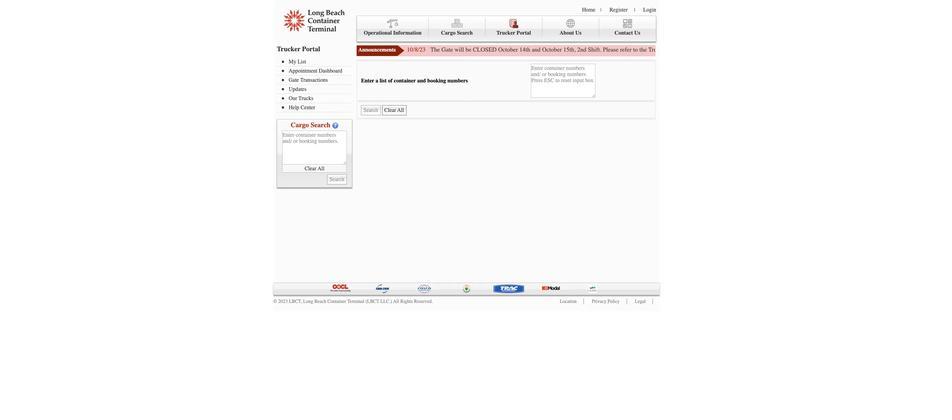 Task type: describe. For each thing, give the bounding box(es) containing it.
reserved.
[[414, 299, 433, 305]]

all inside clear all button
[[318, 166, 325, 172]]

us for contact us
[[635, 30, 641, 36]]

shift.
[[588, 46, 602, 53]]

page
[[706, 46, 717, 53]]

location link
[[560, 299, 577, 305]]

operational information link
[[357, 18, 429, 37]]

cargo search inside menu bar
[[441, 30, 473, 36]]

Enter container numbers and/ or booking numbers.  text field
[[282, 131, 347, 165]]

1 vertical spatial trucker
[[277, 45, 301, 53]]

about us
[[560, 30, 582, 36]]

center
[[301, 105, 315, 111]]

0 horizontal spatial portal
[[302, 45, 320, 53]]

login link
[[643, 7, 656, 13]]

list
[[380, 78, 387, 84]]

beach
[[314, 299, 326, 305]]

privacy
[[592, 299, 607, 305]]

contact
[[615, 30, 633, 36]]

© 2023 lbct, long beach container terminal (lbct llc.) all rights reserved.
[[274, 299, 433, 305]]

legal link
[[635, 299, 646, 305]]

my list link
[[282, 59, 352, 65]]

clear all
[[305, 166, 325, 172]]

of
[[388, 78, 393, 84]]

list
[[298, 59, 306, 65]]

about us link
[[542, 18, 599, 37]]

10/8/23 the gate will be closed october 14th and october 15th, 2nd shift. please refer to the truck gate hours web page for further gate details for the week.
[[407, 46, 807, 53]]

help center link
[[282, 105, 352, 111]]

operational information
[[364, 30, 422, 36]]

0 horizontal spatial trucker portal
[[277, 45, 320, 53]]

long
[[303, 299, 313, 305]]

login
[[643, 7, 656, 13]]

home link
[[582, 7, 596, 13]]

1 october from the left
[[498, 46, 518, 53]]

please
[[603, 46, 619, 53]]

operational
[[364, 30, 392, 36]]

1 horizontal spatial all
[[393, 299, 399, 305]]

numbers
[[448, 78, 468, 84]]

2023
[[278, 299, 288, 305]]

1 vertical spatial cargo search
[[291, 121, 331, 129]]

2 horizontal spatial gate
[[664, 46, 676, 53]]

2nd
[[578, 46, 587, 53]]

be
[[466, 46, 472, 53]]

1 | from the left
[[601, 7, 602, 13]]

updates
[[289, 86, 307, 92]]

help
[[289, 105, 299, 111]]

llc.)
[[381, 299, 392, 305]]

clear
[[305, 166, 317, 172]]

2 the from the left
[[784, 46, 791, 53]]

hours
[[678, 46, 693, 53]]

rights
[[400, 299, 413, 305]]

our
[[289, 95, 297, 102]]

enter
[[361, 78, 374, 84]]

Enter container numbers and/ or booking numbers. Press ESC to reset input box text field
[[531, 64, 596, 98]]

2 for from the left
[[775, 46, 782, 53]]

policy
[[608, 299, 620, 305]]

privacy policy link
[[592, 299, 620, 305]]

©
[[274, 299, 277, 305]]

container
[[394, 78, 416, 84]]

1 the from the left
[[640, 46, 647, 53]]

search inside menu bar
[[457, 30, 473, 36]]

trucker inside trucker portal link
[[497, 30, 515, 36]]

will
[[455, 46, 464, 53]]



Task type: vqa. For each thing, say whether or not it's contained in the screenshot.
bottommost Welcome
no



Task type: locate. For each thing, give the bounding box(es) containing it.
register
[[610, 7, 628, 13]]

cargo search up the will at left
[[441, 30, 473, 36]]

us right contact at the top
[[635, 30, 641, 36]]

web
[[694, 46, 704, 53]]

home
[[582, 7, 596, 13]]

and
[[532, 46, 541, 53], [417, 78, 426, 84]]

gate right truck
[[664, 46, 676, 53]]

cargo inside menu bar
[[441, 30, 456, 36]]

0 horizontal spatial menu bar
[[277, 58, 355, 112]]

trucker up my
[[277, 45, 301, 53]]

all right clear at top
[[318, 166, 325, 172]]

trucker portal up the list
[[277, 45, 320, 53]]

the
[[431, 46, 440, 53]]

1 vertical spatial menu bar
[[277, 58, 355, 112]]

portal up the 14th
[[517, 30, 531, 36]]

trucker portal up the 14th
[[497, 30, 531, 36]]

1 horizontal spatial trucker portal
[[497, 30, 531, 36]]

about
[[560, 30, 574, 36]]

0 vertical spatial cargo
[[441, 30, 456, 36]]

legal
[[635, 299, 646, 305]]

gate right the
[[442, 46, 453, 53]]

truck
[[649, 46, 663, 53]]

0 vertical spatial trucker portal
[[497, 30, 531, 36]]

trucker
[[497, 30, 515, 36], [277, 45, 301, 53]]

14th
[[520, 46, 530, 53]]

0 vertical spatial cargo search
[[441, 30, 473, 36]]

0 horizontal spatial |
[[601, 7, 602, 13]]

terminal
[[347, 299, 364, 305]]

0 horizontal spatial the
[[640, 46, 647, 53]]

further
[[727, 46, 744, 53]]

menu bar
[[357, 16, 656, 42], [277, 58, 355, 112]]

2 october from the left
[[542, 46, 562, 53]]

cargo down help
[[291, 121, 309, 129]]

0 vertical spatial search
[[457, 30, 473, 36]]

cargo up the will at left
[[441, 30, 456, 36]]

0 vertical spatial menu bar
[[357, 16, 656, 42]]

updates link
[[282, 86, 352, 92]]

0 horizontal spatial us
[[576, 30, 582, 36]]

refer
[[620, 46, 632, 53]]

1 horizontal spatial cargo
[[441, 30, 456, 36]]

dashboard
[[319, 68, 342, 74]]

search
[[457, 30, 473, 36], [311, 121, 331, 129]]

(lbct
[[366, 299, 379, 305]]

0 horizontal spatial cargo search
[[291, 121, 331, 129]]

october left the 14th
[[498, 46, 518, 53]]

0 horizontal spatial trucker
[[277, 45, 301, 53]]

all right llc.)
[[393, 299, 399, 305]]

10/8/23
[[407, 46, 426, 53]]

0 horizontal spatial october
[[498, 46, 518, 53]]

0 vertical spatial all
[[318, 166, 325, 172]]

cargo search down center
[[291, 121, 331, 129]]

clear all button
[[282, 165, 347, 173]]

1 horizontal spatial gate
[[442, 46, 453, 53]]

october
[[498, 46, 518, 53], [542, 46, 562, 53]]

cargo search
[[441, 30, 473, 36], [291, 121, 331, 129]]

cargo search link
[[429, 18, 486, 37]]

1 vertical spatial portal
[[302, 45, 320, 53]]

the left week.
[[784, 46, 791, 53]]

0 vertical spatial and
[[532, 46, 541, 53]]

the right the to
[[640, 46, 647, 53]]

gate inside the my list appointment dashboard gate transactions updates our trucks help center
[[289, 77, 299, 83]]

enter a list of container and booking numbers
[[361, 78, 468, 84]]

trucks
[[299, 95, 313, 102]]

trucker portal link
[[486, 18, 542, 37]]

gate
[[442, 46, 453, 53], [664, 46, 676, 53], [289, 77, 299, 83]]

trucker portal
[[497, 30, 531, 36], [277, 45, 320, 53]]

portal
[[517, 30, 531, 36], [302, 45, 320, 53]]

1 horizontal spatial portal
[[517, 30, 531, 36]]

our trucks link
[[282, 95, 352, 102]]

us
[[576, 30, 582, 36], [635, 30, 641, 36]]

1 vertical spatial search
[[311, 121, 331, 129]]

week.
[[793, 46, 807, 53]]

booking
[[427, 78, 446, 84]]

0 vertical spatial portal
[[517, 30, 531, 36]]

0 horizontal spatial gate
[[289, 77, 299, 83]]

1 for from the left
[[719, 46, 726, 53]]

and left booking
[[417, 78, 426, 84]]

for right page
[[719, 46, 726, 53]]

for right details
[[775, 46, 782, 53]]

and right the 14th
[[532, 46, 541, 53]]

1 vertical spatial trucker portal
[[277, 45, 320, 53]]

1 horizontal spatial cargo search
[[441, 30, 473, 36]]

appointment
[[289, 68, 318, 74]]

us right about
[[576, 30, 582, 36]]

| left login
[[634, 7, 635, 13]]

1 vertical spatial cargo
[[291, 121, 309, 129]]

for
[[719, 46, 726, 53], [775, 46, 782, 53]]

trucker portal inside trucker portal link
[[497, 30, 531, 36]]

0 vertical spatial trucker
[[497, 30, 515, 36]]

menu bar containing operational information
[[357, 16, 656, 42]]

1 horizontal spatial |
[[634, 7, 635, 13]]

contact us
[[615, 30, 641, 36]]

us for about us
[[576, 30, 582, 36]]

menu bar containing my list
[[277, 58, 355, 112]]

search down help center link
[[311, 121, 331, 129]]

gate up updates on the top of the page
[[289, 77, 299, 83]]

1 horizontal spatial for
[[775, 46, 782, 53]]

1 horizontal spatial and
[[532, 46, 541, 53]]

transactions
[[300, 77, 328, 83]]

appointment dashboard link
[[282, 68, 352, 74]]

contact us link
[[599, 18, 656, 37]]

| right "home" link
[[601, 7, 602, 13]]

1 horizontal spatial us
[[635, 30, 641, 36]]

0 horizontal spatial cargo
[[291, 121, 309, 129]]

my
[[289, 59, 296, 65]]

|
[[601, 7, 602, 13], [634, 7, 635, 13]]

details
[[757, 46, 773, 53]]

0 horizontal spatial search
[[311, 121, 331, 129]]

register link
[[610, 7, 628, 13]]

information
[[393, 30, 422, 36]]

0 horizontal spatial for
[[719, 46, 726, 53]]

1 horizontal spatial the
[[784, 46, 791, 53]]

None button
[[382, 105, 407, 116]]

cargo
[[441, 30, 456, 36], [291, 121, 309, 129]]

15th,
[[564, 46, 576, 53]]

lbct,
[[289, 299, 302, 305]]

1 horizontal spatial october
[[542, 46, 562, 53]]

october left 15th,
[[542, 46, 562, 53]]

1 vertical spatial and
[[417, 78, 426, 84]]

portal up my list link
[[302, 45, 320, 53]]

trucker up closed
[[497, 30, 515, 36]]

0 horizontal spatial all
[[318, 166, 325, 172]]

announcements
[[358, 47, 396, 53]]

2 | from the left
[[634, 7, 635, 13]]

to
[[633, 46, 638, 53]]

1 horizontal spatial trucker
[[497, 30, 515, 36]]

1 us from the left
[[576, 30, 582, 36]]

1 vertical spatial all
[[393, 299, 399, 305]]

0 horizontal spatial and
[[417, 78, 426, 84]]

the
[[640, 46, 647, 53], [784, 46, 791, 53]]

all
[[318, 166, 325, 172], [393, 299, 399, 305]]

2 us from the left
[[635, 30, 641, 36]]

gate transactions link
[[282, 77, 352, 83]]

a
[[376, 78, 378, 84]]

None submit
[[361, 105, 381, 116], [327, 175, 347, 185], [361, 105, 381, 116], [327, 175, 347, 185]]

search up be on the top
[[457, 30, 473, 36]]

1 horizontal spatial menu bar
[[357, 16, 656, 42]]

privacy policy
[[592, 299, 620, 305]]

closed
[[473, 46, 497, 53]]

gate
[[746, 46, 756, 53]]

container
[[328, 299, 346, 305]]

my list appointment dashboard gate transactions updates our trucks help center
[[289, 59, 342, 111]]

location
[[560, 299, 577, 305]]

1 horizontal spatial search
[[457, 30, 473, 36]]



